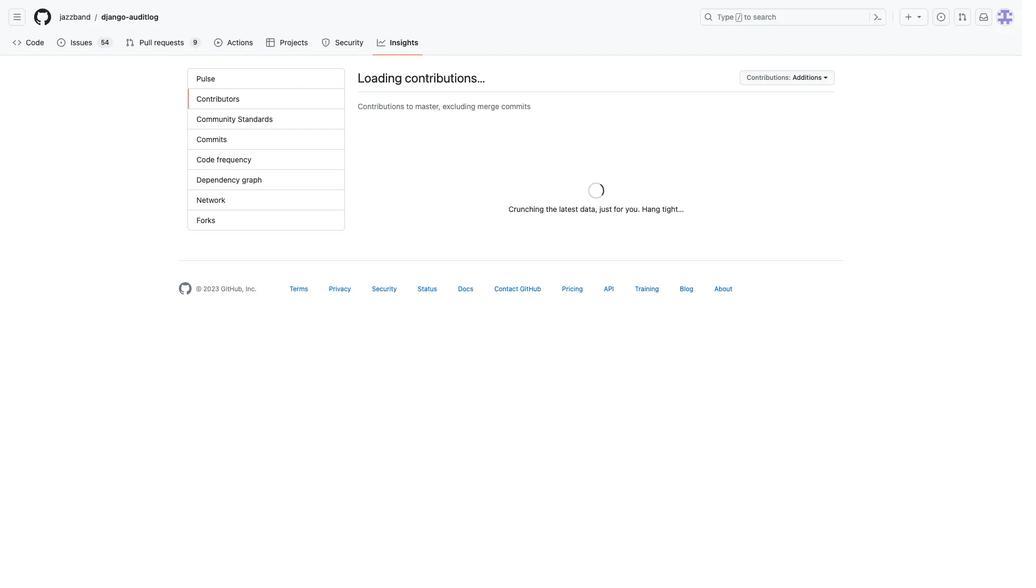 Task type: locate. For each thing, give the bounding box(es) containing it.
tight…
[[663, 205, 684, 214]]

0 horizontal spatial /
[[95, 13, 97, 22]]

loading contributions…
[[358, 70, 486, 85]]

footer
[[170, 261, 852, 322]]

git pull request image left pull in the left of the page
[[126, 38, 134, 47]]

api
[[604, 285, 614, 293]]

security right shield icon
[[335, 38, 364, 47]]

frequency
[[217, 155, 252, 164]]

security link left 'status' link on the left
[[372, 285, 397, 293]]

1 horizontal spatial /
[[738, 14, 742, 21]]

just
[[600, 205, 612, 214]]

blog
[[681, 285, 694, 293]]

auditlog
[[129, 12, 159, 21]]

code inside insights element
[[197, 155, 215, 164]]

to left 'search'
[[745, 12, 752, 21]]

0 vertical spatial git pull request image
[[959, 13, 968, 21]]

/ for jazzband
[[95, 13, 97, 22]]

type
[[718, 12, 734, 21]]

data,
[[581, 205, 598, 214]]

1 vertical spatial security link
[[372, 285, 397, 293]]

homepage image up code link
[[34, 9, 51, 26]]

contributors
[[197, 94, 240, 103]]

about link
[[715, 285, 733, 293]]

1 horizontal spatial code
[[197, 155, 215, 164]]

/ inside jazzband / django-auditlog
[[95, 13, 97, 22]]

django-
[[101, 12, 129, 21]]

0 vertical spatial code
[[26, 38, 44, 47]]

security link left graph icon
[[318, 35, 369, 51]]

list
[[55, 9, 694, 26]]

1 horizontal spatial security link
[[372, 285, 397, 293]]

notifications image
[[980, 13, 989, 21]]

1 horizontal spatial to
[[745, 12, 752, 21]]

django-auditlog link
[[97, 9, 163, 26]]

footer containing © 2023 github, inc.
[[170, 261, 852, 322]]

security
[[335, 38, 364, 47], [372, 285, 397, 293]]

security link
[[318, 35, 369, 51], [372, 285, 397, 293]]

loading
[[358, 70, 402, 85]]

jazzband link
[[55, 9, 95, 26]]

security left 'status' link on the left
[[372, 285, 397, 293]]

excluding
[[443, 102, 476, 111]]

table image
[[267, 38, 275, 47]]

contributions: additions
[[747, 74, 822, 82]]

0 vertical spatial security
[[335, 38, 364, 47]]

network
[[197, 196, 225, 205]]

to
[[745, 12, 752, 21], [407, 102, 414, 111]]

jazzband
[[60, 12, 91, 21]]

/ right type
[[738, 14, 742, 21]]

to left master,
[[407, 102, 414, 111]]

code down commits
[[197, 155, 215, 164]]

0 vertical spatial homepage image
[[34, 9, 51, 26]]

1 horizontal spatial security
[[372, 285, 397, 293]]

/ for type
[[738, 14, 742, 21]]

git pull request image left notifications icon
[[959, 13, 968, 21]]

/ inside 'type / to search'
[[738, 14, 742, 21]]

pricing link
[[563, 285, 583, 293]]

insights element
[[188, 68, 345, 231]]

privacy link
[[329, 285, 351, 293]]

homepage image left ©
[[179, 282, 192, 295]]

1 vertical spatial git pull request image
[[126, 38, 134, 47]]

0 horizontal spatial homepage image
[[34, 9, 51, 26]]

dependency graph
[[197, 175, 262, 184]]

0 horizontal spatial to
[[407, 102, 414, 111]]

commits
[[197, 135, 227, 144]]

code right the code image
[[26, 38, 44, 47]]

issue opened image
[[938, 13, 946, 21]]

0 horizontal spatial git pull request image
[[126, 38, 134, 47]]

status link
[[418, 285, 437, 293]]

2023
[[204, 285, 219, 293]]

git pull request image for issue opened icon
[[126, 38, 134, 47]]

command palette image
[[874, 13, 883, 21]]

0 horizontal spatial code
[[26, 38, 44, 47]]

training
[[635, 285, 660, 293]]

code
[[26, 38, 44, 47], [197, 155, 215, 164]]

1 vertical spatial code
[[197, 155, 215, 164]]

code image
[[13, 38, 21, 47]]

shield image
[[322, 38, 330, 47]]

insights link
[[373, 35, 423, 51]]

1 horizontal spatial homepage image
[[179, 282, 192, 295]]

/ left django-
[[95, 13, 97, 22]]

1 horizontal spatial git pull request image
[[959, 13, 968, 21]]

commits link
[[188, 129, 345, 150]]

1 vertical spatial homepage image
[[179, 282, 192, 295]]

homepage image
[[34, 9, 51, 26], [179, 282, 192, 295]]

type / to search
[[718, 12, 777, 21]]

0 horizontal spatial security
[[335, 38, 364, 47]]

pulse
[[197, 74, 215, 83]]

inc.
[[246, 285, 257, 293]]

0 horizontal spatial security link
[[318, 35, 369, 51]]

privacy
[[329, 285, 351, 293]]

insights
[[390, 38, 419, 47]]

security inside the security link
[[335, 38, 364, 47]]

/
[[95, 13, 97, 22], [738, 14, 742, 21]]

issues
[[71, 38, 92, 47]]

requests
[[154, 38, 184, 47]]

git pull request image
[[959, 13, 968, 21], [126, 38, 134, 47]]

terms link
[[290, 285, 308, 293]]

additions
[[793, 74, 822, 82]]

blog link
[[681, 285, 694, 293]]



Task type: describe. For each thing, give the bounding box(es) containing it.
projects
[[280, 38, 308, 47]]

status
[[418, 285, 437, 293]]

54
[[101, 38, 109, 46]]

code frequency link
[[188, 150, 345, 170]]

dependency graph link
[[188, 170, 345, 190]]

for
[[614, 205, 624, 214]]

actions link
[[210, 35, 258, 51]]

contact github link
[[495, 285, 542, 293]]

search
[[754, 12, 777, 21]]

plus image
[[905, 13, 914, 21]]

contributions
[[358, 102, 405, 111]]

docs link
[[458, 285, 474, 293]]

contributors link
[[188, 89, 345, 109]]

homepage image inside footer
[[179, 282, 192, 295]]

forks link
[[188, 210, 345, 230]]

master,
[[416, 102, 441, 111]]

community standards link
[[188, 109, 345, 129]]

api link
[[604, 285, 614, 293]]

git pull request image for issue opened image
[[959, 13, 968, 21]]

pricing
[[563, 285, 583, 293]]

1 vertical spatial security
[[372, 285, 397, 293]]

© 2023 github, inc.
[[196, 285, 257, 293]]

contributions:
[[747, 74, 792, 82]]

the
[[546, 205, 558, 214]]

forks
[[197, 216, 216, 225]]

0 vertical spatial security link
[[318, 35, 369, 51]]

1 vertical spatial to
[[407, 102, 414, 111]]

network link
[[188, 190, 345, 210]]

code frequency
[[197, 155, 252, 164]]

code link
[[9, 35, 49, 51]]

you.
[[626, 205, 641, 214]]

graph
[[242, 175, 262, 184]]

docs
[[458, 285, 474, 293]]

commits
[[502, 102, 531, 111]]

projects link
[[262, 35, 313, 51]]

standards
[[238, 115, 273, 124]]

contributions to master, excluding merge commits
[[358, 102, 531, 111]]

latest
[[560, 205, 579, 214]]

contributions…
[[405, 70, 486, 85]]

©
[[196, 285, 202, 293]]

code for code
[[26, 38, 44, 47]]

community
[[197, 115, 236, 124]]

community standards
[[197, 115, 273, 124]]

jazzband / django-auditlog
[[60, 12, 159, 22]]

crunching the latest data, just for you. hang tight…
[[509, 205, 684, 214]]

actions
[[227, 38, 253, 47]]

contact
[[495, 285, 519, 293]]

code for code frequency
[[197, 155, 215, 164]]

merge
[[478, 102, 500, 111]]

pull
[[140, 38, 152, 47]]

triangle down image
[[916, 12, 924, 21]]

issue opened image
[[57, 38, 66, 47]]

0 vertical spatial to
[[745, 12, 752, 21]]

github
[[520, 285, 542, 293]]

about
[[715, 285, 733, 293]]

crunching
[[509, 205, 544, 214]]

contact github
[[495, 285, 542, 293]]

graph image
[[377, 38, 386, 47]]

terms
[[290, 285, 308, 293]]

dependency
[[197, 175, 240, 184]]

list containing jazzband
[[55, 9, 694, 26]]

github,
[[221, 285, 244, 293]]

pulse link
[[188, 69, 345, 89]]

9
[[193, 38, 197, 46]]

play image
[[214, 38, 223, 47]]

pull requests
[[140, 38, 184, 47]]

training link
[[635, 285, 660, 293]]

hang
[[643, 205, 661, 214]]



Task type: vqa. For each thing, say whether or not it's contained in the screenshot.
View filters region
no



